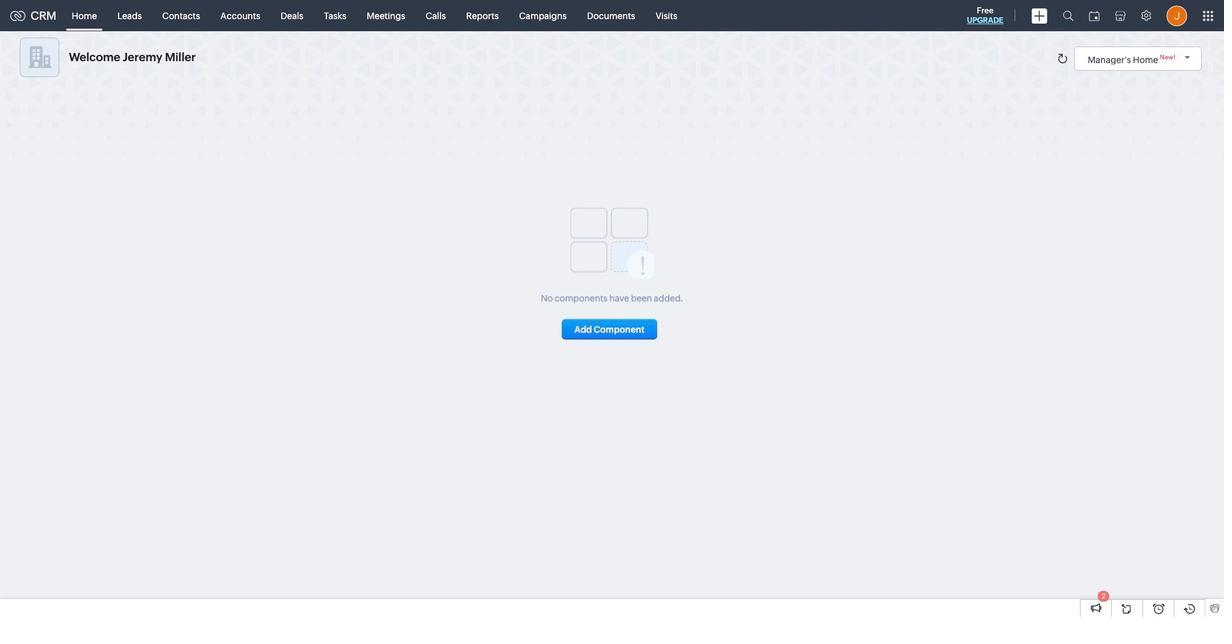 Task type: describe. For each thing, give the bounding box(es) containing it.
calendar image
[[1089, 11, 1100, 21]]

logo image
[[10, 11, 26, 21]]

create menu image
[[1032, 8, 1047, 23]]

profile element
[[1159, 0, 1195, 31]]

search image
[[1063, 10, 1074, 21]]



Task type: locate. For each thing, give the bounding box(es) containing it.
search element
[[1055, 0, 1081, 31]]

profile image
[[1167, 5, 1187, 26]]

create menu element
[[1024, 0, 1055, 31]]



Task type: vqa. For each thing, say whether or not it's contained in the screenshot.
the bottommost High
no



